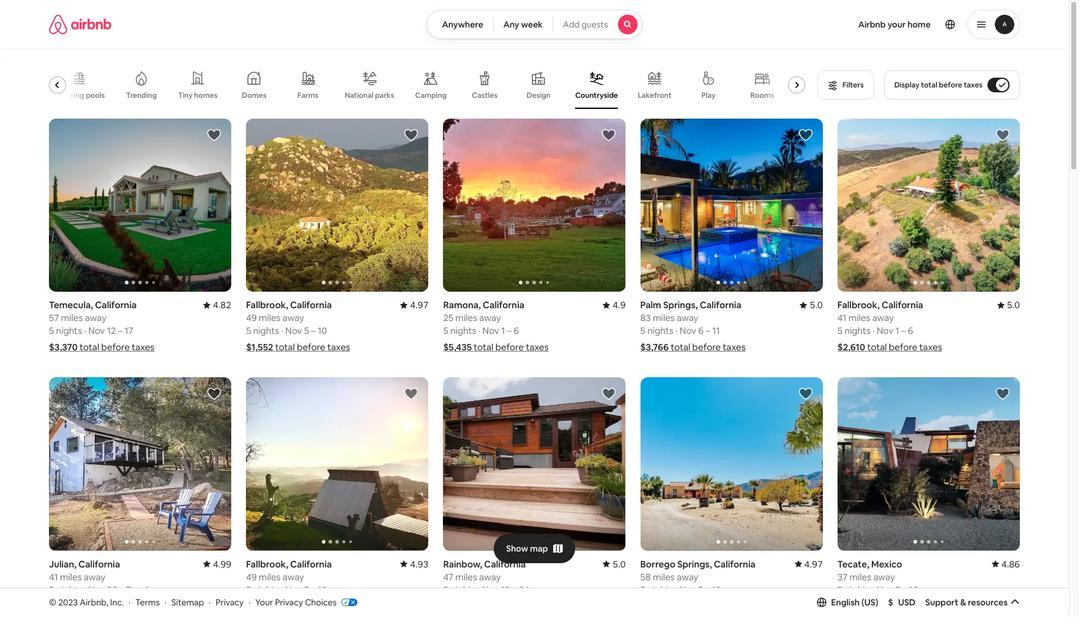 Task type: describe. For each thing, give the bounding box(es) containing it.
taxes inside button
[[964, 80, 983, 90]]

filters button
[[818, 70, 875, 100]]

total inside button
[[922, 80, 938, 90]]

borrego
[[641, 559, 676, 570]]

any
[[504, 19, 520, 30]]

castles
[[472, 91, 498, 100]]

fallbrook, california 49 miles away 5 nights · nov 5 – 10 $1,552 total before taxes
[[246, 300, 350, 353]]

rainbow, california 47 miles away 5 nights · nov 19 – 24
[[444, 559, 530, 596]]

before inside julian, california 41 miles away 5 nights · nov 26 – dec 1 $951 total before taxes
[[93, 601, 121, 613]]

california for fallbrook, california 41 miles away 5 nights · nov 1 – 6 $2,610 total before taxes
[[882, 300, 924, 311]]

taxes for fallbrook, california 49 miles away 5 nights · nov 5 – 10 $1,552 total before taxes
[[328, 342, 350, 353]]

fallbrook, california 41 miles away 5 nights · nov 1 – 6 $2,610 total before taxes
[[838, 300, 943, 353]]

total for fallbrook, california 49 miles away 5 nights · nov 5 – 10 $1,552 total before taxes
[[275, 342, 295, 353]]

nights for fallbrook, california 49 miles away 5 nights · nov 5 – 10 $816 total before taxes
[[253, 584, 279, 596]]

4.93 out of 5 average rating image
[[401, 559, 429, 570]]

– for tecate, mexico 37 miles away 5 nights · nov 5 – 10 $1,307 total before taxes
[[903, 584, 908, 596]]

support & resources button
[[926, 597, 1021, 608]]

4.86
[[1002, 559, 1021, 570]]

julian, california 41 miles away 5 nights · nov 26 – dec 1 $951 total before taxes
[[49, 559, 149, 613]]

ramona, california 25 miles away 5 nights · nov 1 – 6 $5,435 total before taxes
[[444, 300, 549, 353]]

4.97 out of 5 average rating image
[[795, 559, 823, 570]]

tiny homes
[[178, 91, 218, 100]]

58
[[641, 572, 651, 583]]

your
[[888, 19, 906, 30]]

add to wishlist: julian, california image
[[207, 387, 222, 402]]

borrego springs, california 58 miles away 5 nights · nov 5 – 10
[[641, 559, 756, 596]]

19
[[502, 584, 511, 596]]

$
[[889, 597, 894, 608]]

away for fallbrook, california 41 miles away 5 nights · nov 1 – 6 $2,610 total before taxes
[[873, 312, 895, 324]]

away for ramona, california 25 miles away 5 nights · nov 1 – 6 $5,435 total before taxes
[[480, 312, 501, 324]]

nights for tecate, mexico 37 miles away 5 nights · nov 5 – 10 $1,307 total before taxes
[[845, 584, 871, 596]]

add guests
[[563, 19, 608, 30]]

total inside the 'palm springs, california 83 miles away 5 nights · nov 6 – 11 $3,766 total before taxes'
[[671, 342, 691, 353]]

· inside the 'palm springs, california 83 miles away 5 nights · nov 6 – 11 $3,766 total before taxes'
[[676, 325, 678, 337]]

17
[[125, 325, 133, 337]]

english (us) button
[[817, 597, 879, 608]]

any week
[[504, 19, 543, 30]]

fallbrook, california 49 miles away 5 nights · nov 5 – 10 $816 total before taxes
[[246, 559, 343, 613]]

group for palm springs, california 83 miles away 5 nights · nov 6 – 11 $3,766 total before taxes
[[641, 119, 823, 292]]

5 inside fallbrook, california 41 miles away 5 nights · nov 1 – 6 $2,610 total before taxes
[[838, 325, 843, 337]]

english
[[832, 597, 860, 608]]

5 inside the 'palm springs, california 83 miles away 5 nights · nov 6 – 11 $3,766 total before taxes'
[[641, 325, 646, 337]]

california for fallbrook, california 49 miles away 5 nights · nov 5 – 10 $816 total before taxes
[[290, 559, 332, 570]]

· inside the temecula, california 57 miles away 5 nights · nov 12 – 17 $3,370 total before taxes
[[84, 325, 86, 337]]

away for fallbrook, california 49 miles away 5 nights · nov 5 – 10 $1,552 total before taxes
[[283, 312, 304, 324]]

©
[[49, 597, 56, 608]]

add to wishlist: rainbow, california image
[[602, 387, 616, 402]]

pools
[[86, 91, 105, 100]]

group for borrego springs, california 58 miles away 5 nights · nov 5 – 10
[[641, 378, 823, 551]]

miles inside the 'palm springs, california 83 miles away 5 nights · nov 6 – 11 $3,766 total before taxes'
[[653, 312, 675, 324]]

before for ramona, california 25 miles away 5 nights · nov 1 – 6 $5,435 total before taxes
[[496, 342, 524, 353]]

farms
[[298, 91, 319, 100]]

temecula,
[[49, 300, 93, 311]]

home
[[908, 19, 931, 30]]

10 for tecate, mexico 37 miles away 5 nights · nov 5 – 10 $1,307 total before taxes
[[910, 584, 919, 596]]

group for ramona, california 25 miles away 5 nights · nov 1 – 6 $5,435 total before taxes
[[444, 119, 626, 292]]

$816
[[246, 601, 267, 613]]

palm
[[641, 300, 662, 311]]

11
[[713, 325, 720, 337]]

miles for fallbrook, california 49 miles away 5 nights · nov 5 – 10 $816 total before taxes
[[259, 572, 281, 583]]

83
[[641, 312, 651, 324]]

usd
[[899, 597, 916, 608]]

taxes for temecula, california 57 miles away 5 nights · nov 12 – 17 $3,370 total before taxes
[[132, 342, 155, 353]]

taxes inside julian, california 41 miles away 5 nights · nov 26 – dec 1 $951 total before taxes
[[123, 601, 146, 613]]

display total before taxes
[[895, 80, 983, 90]]

$3,370
[[49, 342, 78, 353]]

2023
[[58, 597, 78, 608]]

– for temecula, california 57 miles away 5 nights · nov 12 – 17 $3,370 total before taxes
[[118, 325, 123, 337]]

nov for temecula, california 57 miles away 5 nights · nov 12 – 17 $3,370 total before taxes
[[88, 325, 105, 337]]

week
[[521, 19, 543, 30]]

group for fallbrook, california 41 miles away 5 nights · nov 1 – 6 $2,610 total before taxes
[[838, 119, 1021, 292]]

privacy link
[[216, 597, 244, 608]]

4.9 out of 5 average rating image
[[603, 300, 626, 311]]

show map button
[[494, 534, 575, 564]]

design
[[527, 91, 551, 100]]

taxes inside the 'palm springs, california 83 miles away 5 nights · nov 6 – 11 $3,766 total before taxes'
[[723, 342, 746, 353]]

anywhere
[[442, 19, 484, 30]]

nights inside the 'palm springs, california 83 miles away 5 nights · nov 6 – 11 $3,766 total before taxes'
[[648, 325, 674, 337]]

national parks
[[345, 90, 394, 100]]

5.0 for fallbrook, california 41 miles away 5 nights · nov 1 – 6 $2,610 total before taxes
[[1008, 300, 1021, 311]]

before inside the 'palm springs, california 83 miles away 5 nights · nov 6 – 11 $3,766 total before taxes'
[[693, 342, 721, 353]]

terms · sitemap · privacy ·
[[136, 597, 251, 608]]

49 for fallbrook, california 49 miles away 5 nights · nov 5 – 10 $1,552 total before taxes
[[246, 312, 257, 324]]

4.9
[[613, 300, 626, 311]]

nov for tecate, mexico 37 miles away 5 nights · nov 5 – 10 $1,307 total before taxes
[[877, 584, 894, 596]]

english (us)
[[832, 597, 879, 608]]

california for temecula, california 57 miles away 5 nights · nov 12 – 17 $3,370 total before taxes
[[95, 300, 137, 311]]

group for tecate, mexico 37 miles away 5 nights · nov 5 – 10 $1,307 total before taxes
[[838, 378, 1021, 551]]

fallbrook, for fallbrook, california 49 miles away 5 nights · nov 5 – 10 $1,552 total before taxes
[[246, 300, 288, 311]]

$1,307
[[838, 601, 865, 613]]

away inside the 'palm springs, california 83 miles away 5 nights · nov 6 – 11 $3,766 total before taxes'
[[677, 312, 699, 324]]

airbnb,
[[80, 597, 108, 608]]

before for temecula, california 57 miles away 5 nights · nov 12 – 17 $3,370 total before taxes
[[101, 342, 130, 353]]

airbnb your home
[[859, 19, 931, 30]]

your privacy choices
[[256, 597, 337, 608]]

5.0 for palm springs, california 83 miles away 5 nights · nov 6 – 11 $3,766 total before taxes
[[810, 300, 823, 311]]

nov inside the 'palm springs, california 83 miles away 5 nights · nov 6 – 11 $3,766 total before taxes'
[[680, 325, 697, 337]]

5.0 out of 5 average rating image
[[603, 559, 626, 570]]

· inside fallbrook, california 41 miles away 5 nights · nov 1 – 6 $2,610 total before taxes
[[873, 325, 875, 337]]

temecula, california 57 miles away 5 nights · nov 12 – 17 $3,370 total before taxes
[[49, 300, 155, 353]]

add to wishlist: borrego springs, california image
[[799, 387, 814, 402]]

57
[[49, 312, 59, 324]]

nov inside borrego springs, california 58 miles away 5 nights · nov 5 – 10
[[680, 584, 697, 596]]

support
[[926, 597, 959, 608]]

4.82 out of 5 average rating image
[[203, 300, 232, 311]]

california inside borrego springs, california 58 miles away 5 nights · nov 5 – 10
[[714, 559, 756, 570]]

dec
[[126, 584, 143, 596]]

total for fallbrook, california 49 miles away 5 nights · nov 5 – 10 $816 total before taxes
[[269, 601, 288, 613]]

nov for fallbrook, california 49 miles away 5 nights · nov 5 – 10 $816 total before taxes
[[286, 584, 302, 596]]

49 for fallbrook, california 49 miles away 5 nights · nov 5 – 10 $816 total before taxes
[[246, 572, 257, 583]]

homes
[[194, 91, 218, 100]]

privacy inside the your privacy choices link
[[275, 597, 303, 608]]

$951
[[49, 601, 69, 613]]

countryside
[[576, 91, 618, 100]]

taxes for ramona, california 25 miles away 5 nights · nov 1 – 6 $5,435 total before taxes
[[526, 342, 549, 353]]

4.82
[[213, 300, 232, 311]]

group for temecula, california 57 miles away 5 nights · nov 12 – 17 $3,370 total before taxes
[[49, 119, 232, 292]]

$2,610
[[838, 342, 866, 353]]

california inside the 'palm springs, california 83 miles away 5 nights · nov 6 – 11 $3,766 total before taxes'
[[700, 300, 742, 311]]

away inside borrego springs, california 58 miles away 5 nights · nov 5 – 10
[[677, 572, 699, 583]]

trending
[[126, 91, 157, 100]]

total inside julian, california 41 miles away 5 nights · nov 26 – dec 1 $951 total before taxes
[[71, 601, 91, 613]]

nights for fallbrook, california 49 miles away 5 nights · nov 5 – 10 $1,552 total before taxes
[[253, 325, 279, 337]]

10 for fallbrook, california 49 miles away 5 nights · nov 5 – 10 $1,552 total before taxes
[[318, 325, 327, 337]]

rainbow,
[[444, 559, 483, 570]]

nov for julian, california 41 miles away 5 nights · nov 26 – dec 1 $951 total before taxes
[[88, 584, 105, 596]]

your privacy choices link
[[256, 597, 358, 609]]

5 inside ramona, california 25 miles away 5 nights · nov 1 – 6 $5,435 total before taxes
[[444, 325, 449, 337]]

away for tecate, mexico 37 miles away 5 nights · nov 5 – 10 $1,307 total before taxes
[[874, 572, 896, 583]]

(us)
[[862, 597, 879, 608]]

total for temecula, california 57 miles away 5 nights · nov 12 – 17 $3,370 total before taxes
[[80, 342, 99, 353]]

national
[[345, 90, 374, 100]]



Task type: vqa. For each thing, say whether or not it's contained in the screenshot.


Task type: locate. For each thing, give the bounding box(es) containing it.
total for tecate, mexico 37 miles away 5 nights · nov 5 – 10 $1,307 total before taxes
[[867, 601, 887, 613]]

before down 26 at the bottom left
[[93, 601, 121, 613]]

miles inside the temecula, california 57 miles away 5 nights · nov 12 – 17 $3,370 total before taxes
[[61, 312, 83, 324]]

springs,
[[664, 300, 698, 311], [678, 559, 712, 570]]

miles down tecate,
[[850, 572, 872, 583]]

· inside rainbow, california 47 miles away 5 nights · nov 19 – 24
[[479, 584, 481, 596]]

$3,766
[[641, 342, 669, 353]]

california for fallbrook, california 49 miles away 5 nights · nov 5 – 10 $1,552 total before taxes
[[290, 300, 332, 311]]

1 horizontal spatial 1
[[502, 325, 505, 337]]

5.0 out of 5 average rating image
[[801, 300, 823, 311], [998, 300, 1021, 311]]

before
[[940, 80, 963, 90], [101, 342, 130, 353], [297, 342, 326, 353], [496, 342, 524, 353], [693, 342, 721, 353], [890, 342, 918, 353], [93, 601, 121, 613], [290, 601, 319, 613], [889, 601, 918, 613]]

fallbrook, up "$1,552"
[[246, 300, 288, 311]]

add to wishlist: tecate, mexico image
[[996, 387, 1011, 402]]

total for ramona, california 25 miles away 5 nights · nov 1 – 6 $5,435 total before taxes
[[474, 342, 494, 353]]

miles inside rainbow, california 47 miles away 5 nights · nov 19 – 24
[[456, 572, 477, 583]]

nov for ramona, california 25 miles away 5 nights · nov 1 – 6 $5,435 total before taxes
[[483, 325, 500, 337]]

total right $3,370
[[80, 342, 99, 353]]

nov inside tecate, mexico 37 miles away 5 nights · nov 5 – 10 $1,307 total before taxes
[[877, 584, 894, 596]]

miles for julian, california 41 miles away 5 nights · nov 26 – dec 1 $951 total before taxes
[[60, 572, 82, 583]]

5 inside julian, california 41 miles away 5 nights · nov 26 – dec 1 $951 total before taxes
[[49, 584, 54, 596]]

$ usd
[[889, 597, 916, 608]]

1 5.0 out of 5 average rating image from the left
[[801, 300, 823, 311]]

41 inside fallbrook, california 41 miles away 5 nights · nov 1 – 6 $2,610 total before taxes
[[838, 312, 847, 324]]

0 horizontal spatial add to wishlist: fallbrook, california image
[[404, 387, 419, 402]]

before right "$1,552"
[[297, 342, 326, 353]]

lakefront
[[638, 91, 672, 100]]

privacy
[[216, 597, 244, 608], [275, 597, 303, 608]]

your
[[256, 597, 273, 608]]

fallbrook, inside fallbrook, california 41 miles away 5 nights · nov 1 – 6 $2,610 total before taxes
[[838, 300, 880, 311]]

miles inside borrego springs, california 58 miles away 5 nights · nov 5 – 10
[[653, 572, 675, 583]]

4.97 for fallbrook, california 49 miles away 5 nights · nov 5 – 10 $1,552 total before taxes
[[410, 300, 429, 311]]

49
[[246, 312, 257, 324], [246, 572, 257, 583]]

10
[[318, 325, 327, 337], [318, 584, 327, 596], [712, 584, 722, 596], [910, 584, 919, 596]]

· inside borrego springs, california 58 miles away 5 nights · nov 5 – 10
[[676, 584, 678, 596]]

springs, for 83 miles away
[[664, 300, 698, 311]]

nights down '47'
[[451, 584, 477, 596]]

california inside fallbrook, california 41 miles away 5 nights · nov 1 – 6 $2,610 total before taxes
[[882, 300, 924, 311]]

2 49 from the top
[[246, 572, 257, 583]]

© 2023 airbnb, inc. ·
[[49, 597, 131, 608]]

5.0
[[810, 300, 823, 311], [1008, 300, 1021, 311], [613, 559, 626, 570]]

6 inside fallbrook, california 41 miles away 5 nights · nov 1 – 6 $2,610 total before taxes
[[909, 325, 914, 337]]

total right $951
[[71, 601, 91, 613]]

miles inside julian, california 41 miles away 5 nights · nov 26 – dec 1 $951 total before taxes
[[60, 572, 82, 583]]

total right $5,435
[[474, 342, 494, 353]]

away for fallbrook, california 49 miles away 5 nights · nov 5 – 10 $816 total before taxes
[[283, 572, 304, 583]]

julian,
[[49, 559, 77, 570]]

group for fallbrook, california 49 miles away 5 nights · nov 5 – 10 $816 total before taxes
[[246, 378, 429, 551]]

nights up english (us)
[[845, 584, 871, 596]]

airbnb your home link
[[851, 12, 939, 37]]

before for fallbrook, california 49 miles away 5 nights · nov 5 – 10 $1,552 total before taxes
[[297, 342, 326, 353]]

tecate, mexico 37 miles away 5 nights · nov 5 – 10 $1,307 total before taxes
[[838, 559, 942, 613]]

privacy right your
[[275, 597, 303, 608]]

4.86 out of 5 average rating image
[[992, 559, 1021, 570]]

before right (us)
[[889, 601, 918, 613]]

6 inside the 'palm springs, california 83 miles away 5 nights · nov 6 – 11 $3,766 total before taxes'
[[699, 325, 704, 337]]

nights up 2023
[[56, 584, 82, 596]]

domes
[[242, 91, 267, 100]]

before inside tecate, mexico 37 miles away 5 nights · nov 5 – 10 $1,307 total before taxes
[[889, 601, 918, 613]]

miles inside fallbrook, california 49 miles away 5 nights · nov 5 – 10 $1,552 total before taxes
[[259, 312, 281, 324]]

taxes for fallbrook, california 49 miles away 5 nights · nov 5 – 10 $816 total before taxes
[[321, 601, 343, 613]]

miles for fallbrook, california 49 miles away 5 nights · nov 5 – 10 $1,552 total before taxes
[[259, 312, 281, 324]]

4.99
[[213, 559, 232, 570]]

play
[[702, 91, 716, 100]]

nights up $3,370
[[56, 325, 82, 337]]

airbnb
[[859, 19, 886, 30]]

nights inside borrego springs, california 58 miles away 5 nights · nov 5 – 10
[[648, 584, 674, 596]]

away for julian, california 41 miles away 5 nights · nov 26 – dec 1 $951 total before taxes
[[84, 572, 105, 583]]

– for fallbrook, california 49 miles away 5 nights · nov 5 – 10 $1,552 total before taxes
[[311, 325, 316, 337]]

miles down temecula,
[[61, 312, 83, 324]]

taxes inside fallbrook, california 49 miles away 5 nights · nov 5 – 10 $816 total before taxes
[[321, 601, 343, 613]]

nights up $5,435
[[451, 325, 477, 337]]

springs, inside the 'palm springs, california 83 miles away 5 nights · nov 6 – 11 $3,766 total before taxes'
[[664, 300, 698, 311]]

springs, inside borrego springs, california 58 miles away 5 nights · nov 5 – 10
[[678, 559, 712, 570]]

1 for 25 miles away
[[502, 325, 505, 337]]

fallbrook, up your
[[246, 559, 288, 570]]

nights down 58
[[648, 584, 674, 596]]

– inside the 'palm springs, california 83 miles away 5 nights · nov 6 – 11 $3,766 total before taxes'
[[706, 325, 711, 337]]

taxes inside fallbrook, california 49 miles away 5 nights · nov 5 – 10 $1,552 total before taxes
[[328, 342, 350, 353]]

parks
[[375, 90, 394, 100]]

0 horizontal spatial 1
[[145, 584, 149, 596]]

add to wishlist: palm springs, california image
[[799, 128, 814, 143]]

– for julian, california 41 miles away 5 nights · nov 26 – dec 1 $951 total before taxes
[[120, 584, 124, 596]]

california inside julian, california 41 miles away 5 nights · nov 26 – dec 1 $951 total before taxes
[[78, 559, 120, 570]]

nov inside fallbrook, california 49 miles away 5 nights · nov 5 – 10 $1,552 total before taxes
[[286, 325, 302, 337]]

taxes inside the temecula, california 57 miles away 5 nights · nov 12 – 17 $3,370 total before taxes
[[132, 342, 155, 353]]

group for fallbrook, california 49 miles away 5 nights · nov 5 – 10 $1,552 total before taxes
[[246, 119, 429, 292]]

– inside borrego springs, california 58 miles away 5 nights · nov 5 – 10
[[706, 584, 710, 596]]

1 inside julian, california 41 miles away 5 nights · nov 26 – dec 1 $951 total before taxes
[[145, 584, 149, 596]]

1 vertical spatial 4.97
[[805, 559, 823, 570]]

4.97 left ramona,
[[410, 300, 429, 311]]

miles inside tecate, mexico 37 miles away 5 nights · nov 5 – 10 $1,307 total before taxes
[[850, 572, 872, 583]]

1 for 41 miles away
[[896, 325, 900, 337]]

41 for fallbrook, california
[[838, 312, 847, 324]]

choices
[[305, 597, 337, 608]]

1
[[502, 325, 505, 337], [896, 325, 900, 337], [145, 584, 149, 596]]

4.97 left tecate,
[[805, 559, 823, 570]]

anywhere button
[[427, 10, 494, 39]]

nights up '$2,610'
[[845, 325, 871, 337]]

before right '$2,610'
[[890, 342, 918, 353]]

taxes for fallbrook, california 41 miles away 5 nights · nov 1 – 6 $2,610 total before taxes
[[920, 342, 943, 353]]

any week button
[[493, 10, 554, 39]]

2 5.0 out of 5 average rating image from the left
[[998, 300, 1021, 311]]

away
[[85, 312, 107, 324], [283, 312, 304, 324], [480, 312, 501, 324], [677, 312, 699, 324], [873, 312, 895, 324], [84, 572, 105, 583], [283, 572, 304, 583], [479, 572, 501, 583], [677, 572, 699, 583], [874, 572, 896, 583]]

fallbrook, inside fallbrook, california 49 miles away 5 nights · nov 5 – 10 $1,552 total before taxes
[[246, 300, 288, 311]]

before inside fallbrook, california 49 miles away 5 nights · nov 5 – 10 $816 total before taxes
[[290, 601, 319, 613]]

nights for ramona, california 25 miles away 5 nights · nov 1 – 6 $5,435 total before taxes
[[451, 325, 477, 337]]

total right '$2,610'
[[868, 342, 888, 353]]

6 for 25 miles away
[[514, 325, 519, 337]]

miles up your
[[259, 572, 281, 583]]

0 horizontal spatial 4.97
[[410, 300, 429, 311]]

– inside fallbrook, california 49 miles away 5 nights · nov 5 – 10 $1,552 total before taxes
[[311, 325, 316, 337]]

nov for fallbrook, california 49 miles away 5 nights · nov 5 – 10 $1,552 total before taxes
[[286, 325, 302, 337]]

display total before taxes button
[[885, 70, 1021, 100]]

away for temecula, california 57 miles away 5 nights · nov 12 – 17 $3,370 total before taxes
[[85, 312, 107, 324]]

5 inside rainbow, california 47 miles away 5 nights · nov 19 – 24
[[444, 584, 449, 596]]

5 inside the temecula, california 57 miles away 5 nights · nov 12 – 17 $3,370 total before taxes
[[49, 325, 54, 337]]

– for ramona, california 25 miles away 5 nights · nov 1 – 6 $5,435 total before taxes
[[507, 325, 512, 337]]

47
[[444, 572, 454, 583]]

show map
[[506, 543, 548, 554]]

1 vertical spatial springs,
[[678, 559, 712, 570]]

1 6 from the left
[[514, 325, 519, 337]]

miles for temecula, california 57 miles away 5 nights · nov 12 – 17 $3,370 total before taxes
[[61, 312, 83, 324]]

springs, for 58 miles away
[[678, 559, 712, 570]]

none search field containing anywhere
[[427, 10, 643, 39]]

ramona,
[[444, 300, 481, 311]]

5.0 out of 5 average rating image for fallbrook, california 41 miles away 5 nights · nov 1 – 6 $2,610 total before taxes
[[998, 300, 1021, 311]]

nights inside fallbrook, california 49 miles away 5 nights · nov 5 – 10 $816 total before taxes
[[253, 584, 279, 596]]

miles down borrego at the right
[[653, 572, 675, 583]]

1 inside fallbrook, california 41 miles away 5 nights · nov 1 – 6 $2,610 total before taxes
[[896, 325, 900, 337]]

– for fallbrook, california 49 miles away 5 nights · nov 5 – 10 $816 total before taxes
[[311, 584, 316, 596]]

total right "$1,552"
[[275, 342, 295, 353]]

california inside the temecula, california 57 miles away 5 nights · nov 12 – 17 $3,370 total before taxes
[[95, 300, 137, 311]]

4.97 out of 5 average rating image
[[401, 300, 429, 311]]

amazing pools
[[54, 91, 105, 100]]

tecate,
[[838, 559, 870, 570]]

california
[[95, 300, 137, 311], [290, 300, 332, 311], [483, 300, 525, 311], [700, 300, 742, 311], [882, 300, 924, 311], [78, 559, 120, 570], [290, 559, 332, 570], [485, 559, 526, 570], [714, 559, 756, 570]]

nov inside fallbrook, california 49 miles away 5 nights · nov 5 – 10 $816 total before taxes
[[286, 584, 302, 596]]

4.99 out of 5 average rating image
[[203, 559, 232, 570]]

show
[[506, 543, 529, 554]]

taxes inside tecate, mexico 37 miles away 5 nights · nov 5 – 10 $1,307 total before taxes
[[920, 601, 942, 613]]

add to wishlist: temecula, california image
[[207, 128, 222, 143]]

before inside fallbrook, california 41 miles away 5 nights · nov 1 – 6 $2,610 total before taxes
[[890, 342, 918, 353]]

nov inside ramona, california 25 miles away 5 nights · nov 1 – 6 $5,435 total before taxes
[[483, 325, 500, 337]]

away inside fallbrook, california 49 miles away 5 nights · nov 5 – 10 $1,552 total before taxes
[[283, 312, 304, 324]]

away inside julian, california 41 miles away 5 nights · nov 26 – dec 1 $951 total before taxes
[[84, 572, 105, 583]]

· inside tecate, mexico 37 miles away 5 nights · nov 5 – 10 $1,307 total before taxes
[[873, 584, 875, 596]]

before right display
[[940, 80, 963, 90]]

12
[[107, 325, 116, 337]]

2 horizontal spatial 5.0
[[1008, 300, 1021, 311]]

nights up "$1,552"
[[253, 325, 279, 337]]

0 horizontal spatial 5.0
[[613, 559, 626, 570]]

1 horizontal spatial 6
[[699, 325, 704, 337]]

41 down julian,
[[49, 572, 58, 583]]

miles up '$2,610'
[[849, 312, 871, 324]]

group for julian, california 41 miles away 5 nights · nov 26 – dec 1 $951 total before taxes
[[49, 378, 232, 551]]

– inside the temecula, california 57 miles away 5 nights · nov 12 – 17 $3,370 total before taxes
[[118, 325, 123, 337]]

0 horizontal spatial 6
[[514, 325, 519, 337]]

california inside ramona, california 25 miles away 5 nights · nov 1 – 6 $5,435 total before taxes
[[483, 300, 525, 311]]

terms
[[136, 597, 160, 608]]

before for fallbrook, california 49 miles away 5 nights · nov 5 – 10 $816 total before taxes
[[290, 601, 319, 613]]

california for rainbow, california 47 miles away 5 nights · nov 19 – 24
[[485, 559, 526, 570]]

fallbrook, inside fallbrook, california 49 miles away 5 nights · nov 5 – 10 $816 total before taxes
[[246, 559, 288, 570]]

nov for fallbrook, california 41 miles away 5 nights · nov 1 – 6 $2,610 total before taxes
[[877, 325, 894, 337]]

nights inside the temecula, california 57 miles away 5 nights · nov 12 – 17 $3,370 total before taxes
[[56, 325, 82, 337]]

nights inside julian, california 41 miles away 5 nights · nov 26 – dec 1 $951 total before taxes
[[56, 584, 82, 596]]

before right $5,435
[[496, 342, 524, 353]]

away for rainbow, california 47 miles away 5 nights · nov 19 – 24
[[479, 572, 501, 583]]

total inside ramona, california 25 miles away 5 nights · nov 1 – 6 $5,435 total before taxes
[[474, 342, 494, 353]]

25
[[444, 312, 454, 324]]

1 horizontal spatial privacy
[[275, 597, 303, 608]]

1 horizontal spatial 5.0
[[810, 300, 823, 311]]

2 6 from the left
[[699, 325, 704, 337]]

taxes inside fallbrook, california 41 miles away 5 nights · nov 1 – 6 $2,610 total before taxes
[[920, 342, 943, 353]]

10 inside tecate, mexico 37 miles away 5 nights · nov 5 – 10 $1,307 total before taxes
[[910, 584, 919, 596]]

total inside fallbrook, california 49 miles away 5 nights · nov 5 – 10 $816 total before taxes
[[269, 601, 288, 613]]

2 horizontal spatial 1
[[896, 325, 900, 337]]

49 up your
[[246, 572, 257, 583]]

nov inside rainbow, california 47 miles away 5 nights · nov 19 – 24
[[483, 584, 500, 596]]

before for tecate, mexico 37 miles away 5 nights · nov 5 – 10 $1,307 total before taxes
[[889, 601, 918, 613]]

miles down rainbow,
[[456, 572, 477, 583]]

california for julian, california 41 miles away 5 nights · nov 26 – dec 1 $951 total before taxes
[[78, 559, 120, 570]]

filters
[[843, 80, 864, 90]]

1 vertical spatial 41
[[49, 572, 58, 583]]

10 for fallbrook, california 49 miles away 5 nights · nov 5 – 10 $816 total before taxes
[[318, 584, 327, 596]]

map
[[530, 543, 548, 554]]

sitemap
[[172, 597, 204, 608]]

total right display
[[922, 80, 938, 90]]

fallbrook, for fallbrook, california 41 miles away 5 nights · nov 1 – 6 $2,610 total before taxes
[[838, 300, 880, 311]]

before down 11
[[693, 342, 721, 353]]

– inside ramona, california 25 miles away 5 nights · nov 1 – 6 $5,435 total before taxes
[[507, 325, 512, 337]]

add guests button
[[553, 10, 643, 39]]

0 vertical spatial 41
[[838, 312, 847, 324]]

california inside rainbow, california 47 miles away 5 nights · nov 19 – 24
[[485, 559, 526, 570]]

miles up "$1,552"
[[259, 312, 281, 324]]

10 inside fallbrook, california 49 miles away 5 nights · nov 5 – 10 $1,552 total before taxes
[[318, 325, 327, 337]]

total inside the temecula, california 57 miles away 5 nights · nov 12 – 17 $3,370 total before taxes
[[80, 342, 99, 353]]

49 inside fallbrook, california 49 miles away 5 nights · nov 5 – 10 $816 total before taxes
[[246, 572, 257, 583]]

taxes
[[964, 80, 983, 90], [132, 342, 155, 353], [328, 342, 350, 353], [526, 342, 549, 353], [723, 342, 746, 353], [920, 342, 943, 353], [123, 601, 146, 613], [321, 601, 343, 613], [920, 601, 942, 613]]

1 horizontal spatial 4.97
[[805, 559, 823, 570]]

fallbrook, for fallbrook, california 49 miles away 5 nights · nov 5 – 10 $816 total before taxes
[[246, 559, 288, 570]]

1 49 from the top
[[246, 312, 257, 324]]

nights for rainbow, california 47 miles away 5 nights · nov 19 – 24
[[451, 584, 477, 596]]

0 vertical spatial springs,
[[664, 300, 698, 311]]

away inside the temecula, california 57 miles away 5 nights · nov 12 – 17 $3,370 total before taxes
[[85, 312, 107, 324]]

49 inside fallbrook, california 49 miles away 5 nights · nov 5 – 10 $1,552 total before taxes
[[246, 312, 257, 324]]

nights for temecula, california 57 miles away 5 nights · nov 12 – 17 $3,370 total before taxes
[[56, 325, 82, 337]]

0 horizontal spatial 5.0 out of 5 average rating image
[[801, 300, 823, 311]]

miles for fallbrook, california 41 miles away 5 nights · nov 1 – 6 $2,610 total before taxes
[[849, 312, 871, 324]]

0 vertical spatial 4.97
[[410, 300, 429, 311]]

total left $
[[867, 601, 887, 613]]

– for rainbow, california 47 miles away 5 nights · nov 19 – 24
[[513, 584, 517, 596]]

6 for 41 miles away
[[909, 325, 914, 337]]

1 vertical spatial 49
[[246, 572, 257, 583]]

0 vertical spatial 49
[[246, 312, 257, 324]]

&
[[961, 597, 967, 608]]

privacy left '$816'
[[216, 597, 244, 608]]

· inside fallbrook, california 49 miles away 5 nights · nov 5 – 10 $1,552 total before taxes
[[281, 325, 284, 337]]

nights up your
[[253, 584, 279, 596]]

amazing
[[54, 91, 84, 100]]

before inside fallbrook, california 49 miles away 5 nights · nov 5 – 10 $1,552 total before taxes
[[297, 342, 326, 353]]

nights inside tecate, mexico 37 miles away 5 nights · nov 5 – 10 $1,307 total before taxes
[[845, 584, 871, 596]]

1 inside ramona, california 25 miles away 5 nights · nov 1 – 6 $5,435 total before taxes
[[502, 325, 505, 337]]

fallbrook, up '$2,610'
[[838, 300, 880, 311]]

california inside fallbrook, california 49 miles away 5 nights · nov 5 – 10 $1,552 total before taxes
[[290, 300, 332, 311]]

inc.
[[110, 597, 124, 608]]

49 up "$1,552"
[[246, 312, 257, 324]]

1 vertical spatial add to wishlist: fallbrook, california image
[[404, 387, 419, 402]]

miles
[[61, 312, 83, 324], [259, 312, 281, 324], [456, 312, 478, 324], [653, 312, 675, 324], [849, 312, 871, 324], [60, 572, 82, 583], [259, 572, 281, 583], [456, 572, 477, 583], [653, 572, 675, 583], [850, 572, 872, 583]]

$5,435
[[444, 342, 472, 353]]

total for fallbrook, california 41 miles away 5 nights · nov 1 – 6 $2,610 total before taxes
[[868, 342, 888, 353]]

nights inside fallbrook, california 41 miles away 5 nights · nov 1 – 6 $2,610 total before taxes
[[845, 325, 871, 337]]

guests
[[582, 19, 608, 30]]

terms link
[[136, 597, 160, 608]]

0 horizontal spatial 41
[[49, 572, 58, 583]]

1 horizontal spatial 41
[[838, 312, 847, 324]]

add to wishlist: fallbrook, california image for 5.0
[[996, 128, 1011, 143]]

3 6 from the left
[[909, 325, 914, 337]]

4.97 for borrego springs, california 58 miles away 5 nights · nov 5 – 10
[[805, 559, 823, 570]]

10 inside fallbrook, california 49 miles away 5 nights · nov 5 – 10 $816 total before taxes
[[318, 584, 327, 596]]

– for fallbrook, california 41 miles away 5 nights · nov 1 – 6 $2,610 total before taxes
[[902, 325, 907, 337]]

miles down ramona,
[[456, 312, 478, 324]]

away inside tecate, mexico 37 miles away 5 nights · nov 5 – 10 $1,307 total before taxes
[[874, 572, 896, 583]]

group
[[49, 61, 811, 109], [49, 119, 232, 292], [246, 119, 429, 292], [444, 119, 626, 292], [641, 119, 823, 292], [838, 119, 1021, 292], [49, 378, 232, 551], [246, 378, 429, 551], [444, 378, 626, 551], [641, 378, 823, 551], [838, 378, 1021, 551]]

miles right 83
[[653, 312, 675, 324]]

1 privacy from the left
[[216, 597, 244, 608]]

total inside fallbrook, california 49 miles away 5 nights · nov 5 – 10 $1,552 total before taxes
[[275, 342, 295, 353]]

1 horizontal spatial add to wishlist: fallbrook, california image
[[996, 128, 1011, 143]]

37
[[838, 572, 848, 583]]

sitemap link
[[172, 597, 204, 608]]

· inside julian, california 41 miles away 5 nights · nov 26 – dec 1 $951 total before taxes
[[84, 584, 86, 596]]

mexico
[[872, 559, 903, 570]]

41 for julian, california
[[49, 572, 58, 583]]

camping
[[415, 91, 447, 100]]

$1,552
[[246, 342, 273, 353]]

nov for rainbow, california 47 miles away 5 nights · nov 19 – 24
[[483, 584, 500, 596]]

before for fallbrook, california 41 miles away 5 nights · nov 1 – 6 $2,610 total before taxes
[[890, 342, 918, 353]]

taxes inside ramona, california 25 miles away 5 nights · nov 1 – 6 $5,435 total before taxes
[[526, 342, 549, 353]]

nov
[[88, 325, 105, 337], [286, 325, 302, 337], [483, 325, 500, 337], [680, 325, 697, 337], [877, 325, 894, 337], [88, 584, 105, 596], [286, 584, 302, 596], [483, 584, 500, 596], [680, 584, 697, 596], [877, 584, 894, 596]]

2 horizontal spatial 6
[[909, 325, 914, 337]]

rooms
[[751, 91, 775, 100]]

miles for rainbow, california 47 miles away 5 nights · nov 19 – 24
[[456, 572, 477, 583]]

tiny
[[178, 91, 193, 100]]

springs, right borrego at the right
[[678, 559, 712, 570]]

·
[[84, 325, 86, 337], [281, 325, 284, 337], [479, 325, 481, 337], [676, 325, 678, 337], [873, 325, 875, 337], [84, 584, 86, 596], [281, 584, 284, 596], [479, 584, 481, 596], [676, 584, 678, 596], [873, 584, 875, 596], [129, 597, 131, 608], [165, 597, 167, 608], [209, 597, 211, 608], [249, 597, 251, 608]]

nights up $3,766
[[648, 325, 674, 337]]

41
[[838, 312, 847, 324], [49, 572, 58, 583]]

display
[[895, 80, 920, 90]]

add to wishlist: fallbrook, california image
[[404, 128, 419, 143]]

nights for fallbrook, california 41 miles away 5 nights · nov 1 – 6 $2,610 total before taxes
[[845, 325, 871, 337]]

miles inside ramona, california 25 miles away 5 nights · nov 1 – 6 $5,435 total before taxes
[[456, 312, 478, 324]]

taxes for tecate, mexico 37 miles away 5 nights · nov 5 – 10 $1,307 total before taxes
[[920, 601, 942, 613]]

miles down julian,
[[60, 572, 82, 583]]

group containing national parks
[[49, 61, 811, 109]]

· inside ramona, california 25 miles away 5 nights · nov 1 – 6 $5,435 total before taxes
[[479, 325, 481, 337]]

nights for julian, california 41 miles away 5 nights · nov 26 – dec 1 $951 total before taxes
[[56, 584, 82, 596]]

resources
[[969, 597, 1008, 608]]

nights inside ramona, california 25 miles away 5 nights · nov 1 – 6 $5,435 total before taxes
[[451, 325, 477, 337]]

support & resources
[[926, 597, 1008, 608]]

before right your
[[290, 601, 319, 613]]

5.0 out of 5 average rating image for palm springs, california 83 miles away 5 nights · nov 6 – 11 $3,766 total before taxes
[[801, 300, 823, 311]]

6
[[514, 325, 519, 337], [699, 325, 704, 337], [909, 325, 914, 337]]

away inside fallbrook, california 49 miles away 5 nights · nov 5 – 10 $816 total before taxes
[[283, 572, 304, 583]]

4.97
[[410, 300, 429, 311], [805, 559, 823, 570]]

miles inside fallbrook, california 49 miles away 5 nights · nov 5 – 10 $816 total before taxes
[[259, 572, 281, 583]]

add to wishlist: fallbrook, california image for 4.93
[[404, 387, 419, 402]]

10 inside borrego springs, california 58 miles away 5 nights · nov 5 – 10
[[712, 584, 722, 596]]

0 horizontal spatial privacy
[[216, 597, 244, 608]]

profile element
[[657, 0, 1021, 49]]

2 privacy from the left
[[275, 597, 303, 608]]

– inside julian, california 41 miles away 5 nights · nov 26 – dec 1 $951 total before taxes
[[120, 584, 124, 596]]

None search field
[[427, 10, 643, 39]]

miles for tecate, mexico 37 miles away 5 nights · nov 5 – 10 $1,307 total before taxes
[[850, 572, 872, 583]]

before down 12
[[101, 342, 130, 353]]

41 up '$2,610'
[[838, 312, 847, 324]]

nights inside fallbrook, california 49 miles away 5 nights · nov 5 – 10 $1,552 total before taxes
[[253, 325, 279, 337]]

nov inside fallbrook, california 41 miles away 5 nights · nov 1 – 6 $2,610 total before taxes
[[877, 325, 894, 337]]

away inside fallbrook, california 41 miles away 5 nights · nov 1 – 6 $2,610 total before taxes
[[873, 312, 895, 324]]

add to wishlist: fallbrook, california image
[[996, 128, 1011, 143], [404, 387, 419, 402]]

add to wishlist: ramona, california image
[[602, 128, 616, 143]]

california for ramona, california 25 miles away 5 nights · nov 1 – 6 $5,435 total before taxes
[[483, 300, 525, 311]]

springs, right palm
[[664, 300, 698, 311]]

1 horizontal spatial 5.0 out of 5 average rating image
[[998, 300, 1021, 311]]

before inside button
[[940, 80, 963, 90]]

–
[[118, 325, 123, 337], [311, 325, 316, 337], [507, 325, 512, 337], [706, 325, 711, 337], [902, 325, 907, 337], [120, 584, 124, 596], [311, 584, 316, 596], [513, 584, 517, 596], [706, 584, 710, 596], [903, 584, 908, 596]]

0 vertical spatial add to wishlist: fallbrook, california image
[[996, 128, 1011, 143]]

palm springs, california 83 miles away 5 nights · nov 6 – 11 $3,766 total before taxes
[[641, 300, 746, 353]]

add
[[563, 19, 580, 30]]

4.93
[[410, 559, 429, 570]]

total right $3,766
[[671, 342, 691, 353]]

· inside fallbrook, california 49 miles away 5 nights · nov 5 – 10 $816 total before taxes
[[281, 584, 284, 596]]

miles for ramona, california 25 miles away 5 nights · nov 1 – 6 $5,435 total before taxes
[[456, 312, 478, 324]]

total right '$816'
[[269, 601, 288, 613]]



